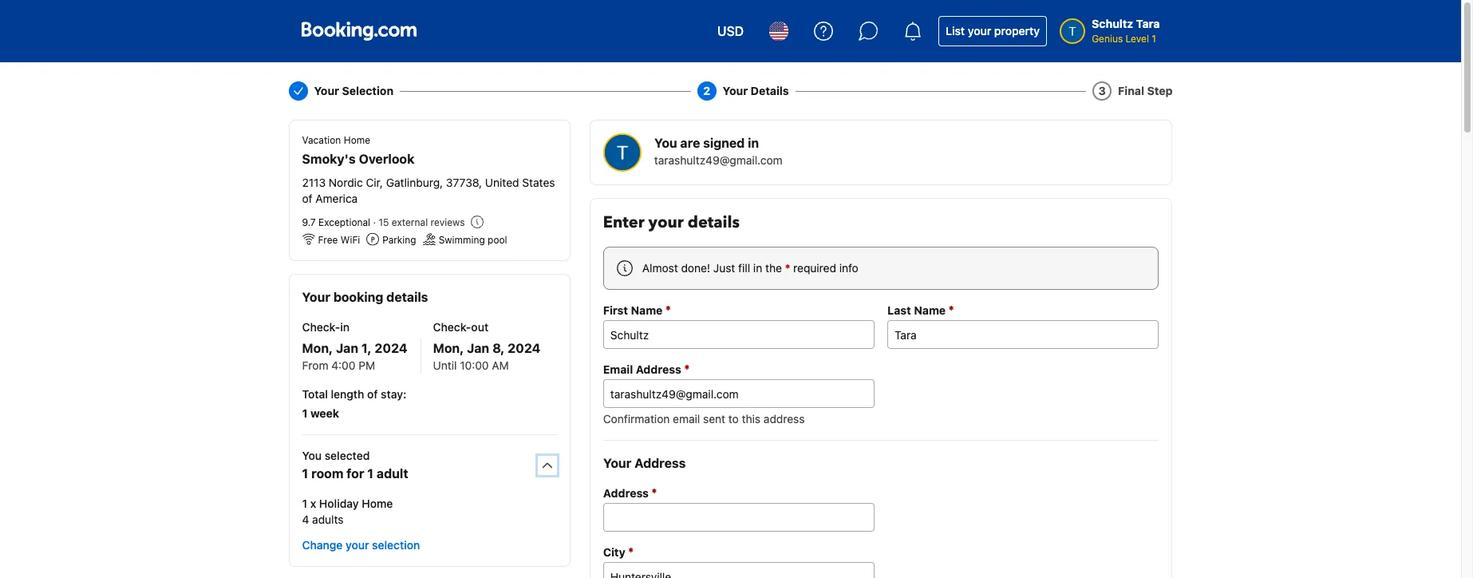 Task type: describe. For each thing, give the bounding box(es) containing it.
rated exceptional element
[[302, 217, 371, 229]]

exceptional
[[319, 217, 371, 229]]

usd button
[[708, 12, 754, 50]]

your for your details
[[723, 84, 748, 97]]

for
[[347, 466, 364, 481]]

* right city
[[628, 544, 634, 559]]

1 vertical spatial in
[[754, 261, 763, 275]]

selection
[[372, 538, 420, 552]]

genius
[[1092, 33, 1123, 45]]

tarashultz49@gmail.com
[[655, 153, 783, 167]]

signed
[[703, 136, 745, 150]]

email address *
[[603, 362, 690, 376]]

4:00 pm
[[332, 359, 375, 372]]

stay:
[[381, 387, 407, 401]]

you for you selected
[[302, 449, 322, 463]]

smoky's overlook
[[302, 152, 415, 166]]

the
[[766, 261, 782, 275]]

your for details
[[649, 212, 684, 233]]

details for your booking details
[[387, 290, 428, 304]]

enter
[[603, 212, 645, 233]]

length
[[331, 387, 364, 401]]

1 left room
[[302, 466, 308, 481]]

list your property link
[[939, 16, 1048, 46]]

almost done! just fill in the * required info
[[643, 261, 859, 275]]

vacation home
[[302, 134, 370, 146]]

address for your
[[635, 456, 686, 470]]

property
[[995, 24, 1040, 38]]

2
[[704, 84, 711, 97]]

booking.com online hotel reservations image
[[301, 22, 416, 41]]

final step
[[1119, 84, 1173, 97]]

week
[[311, 407, 339, 420]]

home inside 1 x holiday home 4 adults
[[362, 497, 393, 510]]

1,
[[362, 341, 372, 356]]

schultz
[[1092, 17, 1134, 30]]

almost
[[643, 261, 678, 275]]

total length of stay: 1 week
[[302, 387, 407, 420]]

* right the
[[785, 261, 791, 275]]

·
[[373, 217, 376, 229]]

you selected 1 room for  1 adult
[[302, 449, 408, 481]]

out
[[471, 320, 489, 334]]

list
[[946, 24, 965, 38]]

change your selection
[[302, 538, 420, 552]]

your for property
[[968, 24, 992, 38]]

confirmation email sent to this address
[[603, 412, 805, 426]]

done!
[[681, 261, 711, 275]]

city
[[603, 545, 626, 559]]

just
[[714, 261, 736, 275]]

booking
[[334, 290, 384, 304]]

wifi
[[341, 234, 360, 246]]

2113 nordic cir, gatlinburg, 37738, united states of america button
[[302, 175, 557, 207]]

check-out mon, jan 8, 2024 until 10:00 am
[[433, 320, 541, 372]]

address
[[764, 412, 805, 426]]

list your property
[[946, 24, 1040, 38]]

reviews
[[431, 217, 465, 229]]

in inside you are signed in tarashultz49@gmail.com
[[748, 136, 759, 150]]

check-in mon, jan 1, 2024 from 4:00 pm
[[302, 320, 408, 372]]

email
[[603, 362, 633, 376]]

4
[[302, 513, 309, 526]]

until
[[433, 359, 457, 372]]

3
[[1099, 84, 1106, 97]]

10:00 am
[[460, 359, 509, 372]]

2024 for mon, jan 1, 2024
[[375, 341, 408, 356]]

details
[[751, 84, 789, 97]]

your for your booking details
[[302, 290, 330, 304]]

2113
[[302, 176, 326, 189]]

2113 nordic cir, gatlinburg, 37738, united states of america
[[302, 176, 555, 205]]

your selection
[[314, 84, 394, 97]]

are
[[681, 136, 700, 150]]

gatlinburg,
[[386, 176, 443, 189]]

this
[[742, 412, 761, 426]]

final
[[1119, 84, 1145, 97]]

last name *
[[888, 303, 955, 317]]

address *
[[603, 485, 657, 500]]

first name *
[[603, 303, 671, 317]]

details for enter your details
[[688, 212, 740, 233]]

your for your selection
[[314, 84, 339, 97]]

step
[[1148, 84, 1173, 97]]

last
[[888, 303, 912, 317]]

nordic
[[329, 176, 363, 189]]

info
[[840, 261, 859, 275]]

x
[[310, 497, 316, 510]]

your address
[[603, 456, 686, 470]]

confirmation
[[603, 412, 670, 426]]

email
[[673, 412, 700, 426]]

city *
[[603, 544, 634, 559]]

0 vertical spatial home
[[344, 134, 370, 146]]

mon, for mon, jan 8, 2024
[[433, 341, 464, 356]]

you are signed in tarashultz49@gmail.com
[[655, 136, 783, 167]]

tara
[[1137, 17, 1160, 30]]



Task type: vqa. For each thing, say whether or not it's contained in the screenshot.
JAN to the right
yes



Task type: locate. For each thing, give the bounding box(es) containing it.
check- for mon, jan 8, 2024
[[433, 320, 471, 334]]

check- up until
[[433, 320, 471, 334]]

jan up 10:00 am
[[467, 341, 490, 356]]

you
[[655, 136, 678, 150], [302, 449, 322, 463]]

2 2024 from the left
[[508, 341, 541, 356]]

of inside the 2113 nordic cir, gatlinburg, 37738, united states of america
[[302, 192, 313, 205]]

smoky's
[[302, 152, 356, 166]]

your inside change your selection link
[[346, 538, 369, 552]]

1 down tara
[[1152, 33, 1157, 45]]

2 vertical spatial your
[[346, 538, 369, 552]]

of inside the total length of stay: 1 week
[[367, 387, 378, 401]]

9.7
[[302, 217, 316, 229]]

None text field
[[603, 503, 875, 532], [603, 562, 875, 578], [603, 503, 875, 532], [603, 562, 875, 578]]

0 horizontal spatial 2024
[[375, 341, 408, 356]]

1 left week
[[302, 407, 308, 420]]

enter your details
[[603, 212, 740, 233]]

0 vertical spatial you
[[655, 136, 678, 150]]

* up email in the left of the page
[[684, 362, 690, 376]]

jan
[[336, 341, 359, 356], [467, 341, 490, 356]]

address up address *
[[635, 456, 686, 470]]

0 vertical spatial of
[[302, 192, 313, 205]]

0 horizontal spatial of
[[302, 192, 313, 205]]

jan up 4:00 pm
[[336, 341, 359, 356]]

you for you are signed in
[[655, 136, 678, 150]]

1 vertical spatial details
[[387, 290, 428, 304]]

9.7 exceptional · 15 external reviews
[[302, 217, 465, 229]]

united
[[485, 176, 519, 189]]

address inside address *
[[603, 486, 649, 500]]

1 horizontal spatial details
[[688, 212, 740, 233]]

1 vertical spatial your
[[649, 212, 684, 233]]

37738,
[[446, 176, 482, 189]]

2 mon, from the left
[[433, 341, 464, 356]]

details
[[688, 212, 740, 233], [387, 290, 428, 304]]

your booking details
[[302, 290, 428, 304]]

jan for 1,
[[336, 341, 359, 356]]

0 horizontal spatial name
[[631, 303, 663, 317]]

name right the last
[[914, 303, 946, 317]]

1 vertical spatial you
[[302, 449, 322, 463]]

in down booking
[[340, 320, 350, 334]]

1
[[1152, 33, 1157, 45], [302, 407, 308, 420], [302, 466, 308, 481], [367, 466, 374, 481], [302, 497, 307, 510]]

1 horizontal spatial of
[[367, 387, 378, 401]]

from
[[302, 359, 329, 372]]

2 vertical spatial in
[[340, 320, 350, 334]]

1 horizontal spatial name
[[914, 303, 946, 317]]

your left booking
[[302, 290, 330, 304]]

1 right for
[[367, 466, 374, 481]]

of left stay:
[[367, 387, 378, 401]]

0 vertical spatial your
[[968, 24, 992, 38]]

required
[[794, 261, 837, 275]]

your left selection
[[314, 84, 339, 97]]

Double-check for typos text field
[[603, 379, 875, 408]]

name inside last name *
[[914, 303, 946, 317]]

swimming
[[439, 234, 485, 246]]

home down "adult"
[[362, 497, 393, 510]]

0 horizontal spatial details
[[387, 290, 428, 304]]

1 mon, from the left
[[302, 341, 333, 356]]

your
[[968, 24, 992, 38], [649, 212, 684, 233], [346, 538, 369, 552]]

* down almost
[[666, 303, 671, 317]]

1 inside schultz tara genius level 1
[[1152, 33, 1157, 45]]

1 2024 from the left
[[375, 341, 408, 356]]

1 horizontal spatial mon,
[[433, 341, 464, 356]]

your right enter
[[649, 212, 684, 233]]

america
[[316, 192, 358, 205]]

name inside 'first name *'
[[631, 303, 663, 317]]

mon, up "from"
[[302, 341, 333, 356]]

change
[[302, 538, 343, 552]]

name right first
[[631, 303, 663, 317]]

1 vertical spatial of
[[367, 387, 378, 401]]

check- for mon, jan 1, 2024
[[302, 320, 340, 334]]

usd
[[718, 24, 744, 38]]

0 horizontal spatial mon,
[[302, 341, 333, 356]]

2 check- from the left
[[433, 320, 471, 334]]

1 horizontal spatial jan
[[467, 341, 490, 356]]

2 vertical spatial address
[[603, 486, 649, 500]]

1 horizontal spatial you
[[655, 136, 678, 150]]

your down 1 x holiday home 4 adults
[[346, 538, 369, 552]]

check-
[[302, 320, 340, 334], [433, 320, 471, 334]]

* down your address
[[652, 485, 657, 500]]

in
[[748, 136, 759, 150], [754, 261, 763, 275], [340, 320, 350, 334]]

your for selection
[[346, 538, 369, 552]]

address inside email address *
[[636, 362, 682, 376]]

1 x holiday home 4 adults
[[302, 497, 393, 526]]

*
[[785, 261, 791, 275], [666, 303, 671, 317], [949, 303, 955, 317], [684, 362, 690, 376], [652, 485, 657, 500], [628, 544, 634, 559]]

you left the 'are'
[[655, 136, 678, 150]]

1 check- from the left
[[302, 320, 340, 334]]

your inside list your property link
[[968, 24, 992, 38]]

* right the last
[[949, 303, 955, 317]]

parking
[[383, 234, 416, 246]]

name for first name *
[[631, 303, 663, 317]]

schultz tara genius level 1
[[1092, 17, 1160, 45]]

0 horizontal spatial you
[[302, 449, 322, 463]]

you inside you are signed in tarashultz49@gmail.com
[[655, 136, 678, 150]]

1 vertical spatial address
[[635, 456, 686, 470]]

your for your address
[[603, 456, 632, 470]]

2 jan from the left
[[467, 341, 490, 356]]

you inside you selected 1 room for  1 adult
[[302, 449, 322, 463]]

2024
[[375, 341, 408, 356], [508, 341, 541, 356]]

2024 inside check-in mon, jan 1, 2024 from 4:00 pm
[[375, 341, 408, 356]]

sent
[[703, 412, 726, 426]]

room
[[312, 466, 344, 481]]

you up room
[[302, 449, 322, 463]]

1 jan from the left
[[336, 341, 359, 356]]

2 name from the left
[[914, 303, 946, 317]]

0 vertical spatial in
[[748, 136, 759, 150]]

1 inside the total length of stay: 1 week
[[302, 407, 308, 420]]

home
[[344, 134, 370, 146], [362, 497, 393, 510]]

free wifi
[[318, 234, 360, 246]]

1 vertical spatial home
[[362, 497, 393, 510]]

first
[[603, 303, 628, 317]]

jan inside check-out mon, jan 8, 2024 until 10:00 am
[[467, 341, 490, 356]]

to
[[729, 412, 739, 426]]

1 horizontal spatial 2024
[[508, 341, 541, 356]]

cir,
[[366, 176, 383, 189]]

overlook
[[359, 152, 415, 166]]

mon, up until
[[433, 341, 464, 356]]

home up smoky's overlook
[[344, 134, 370, 146]]

in inside check-in mon, jan 1, 2024 from 4:00 pm
[[340, 320, 350, 334]]

0 horizontal spatial check-
[[302, 320, 340, 334]]

in right signed
[[748, 136, 759, 150]]

0 horizontal spatial your
[[346, 538, 369, 552]]

jan for 8,
[[467, 341, 490, 356]]

mon, for mon, jan 1, 2024
[[302, 341, 333, 356]]

your details
[[723, 84, 789, 97]]

2024 right 1,
[[375, 341, 408, 356]]

fill
[[739, 261, 751, 275]]

1 horizontal spatial your
[[649, 212, 684, 233]]

2024 inside check-out mon, jan 8, 2024 until 10:00 am
[[508, 341, 541, 356]]

adult
[[377, 466, 408, 481]]

check- up "from"
[[302, 320, 340, 334]]

mon, inside check-in mon, jan 1, 2024 from 4:00 pm
[[302, 341, 333, 356]]

check- inside check-in mon, jan 1, 2024 from 4:00 pm
[[302, 320, 340, 334]]

holiday
[[319, 497, 359, 510]]

0 vertical spatial details
[[688, 212, 740, 233]]

1 name from the left
[[631, 303, 663, 317]]

swimming pool
[[439, 234, 507, 246]]

2024 right 8,
[[508, 341, 541, 356]]

vacation
[[302, 134, 341, 146]]

address right "email"
[[636, 362, 682, 376]]

0 horizontal spatial jan
[[336, 341, 359, 356]]

in right fill
[[754, 261, 763, 275]]

of
[[302, 192, 313, 205], [367, 387, 378, 401]]

adults
[[312, 513, 344, 526]]

1 horizontal spatial check-
[[433, 320, 471, 334]]

your right list
[[968, 24, 992, 38]]

jan inside check-in mon, jan 1, 2024 from 4:00 pm
[[336, 341, 359, 356]]

2024 for mon, jan 8, 2024
[[508, 341, 541, 356]]

free
[[318, 234, 338, 246]]

level
[[1126, 33, 1150, 45]]

check- inside check-out mon, jan 8, 2024 until 10:00 am
[[433, 320, 471, 334]]

your right 2
[[723, 84, 748, 97]]

of down 2113 at the top left of the page
[[302, 192, 313, 205]]

pool
[[488, 234, 507, 246]]

your up address *
[[603, 456, 632, 470]]

None text field
[[603, 320, 875, 349], [888, 320, 1160, 349], [603, 320, 875, 349], [888, 320, 1160, 349]]

1 inside 1 x holiday home 4 adults
[[302, 497, 307, 510]]

details right booking
[[387, 290, 428, 304]]

2 horizontal spatial your
[[968, 24, 992, 38]]

details up just
[[688, 212, 740, 233]]

1 left the x
[[302, 497, 307, 510]]

external
[[392, 217, 428, 229]]

change your selection link
[[296, 531, 427, 560]]

mon, inside check-out mon, jan 8, 2024 until 10:00 am
[[433, 341, 464, 356]]

address
[[636, 362, 682, 376], [635, 456, 686, 470], [603, 486, 649, 500]]

15
[[379, 217, 389, 229]]

address for email
[[636, 362, 682, 376]]

address down your address
[[603, 486, 649, 500]]

8,
[[493, 341, 505, 356]]

0 vertical spatial address
[[636, 362, 682, 376]]

states
[[522, 176, 555, 189]]

your
[[314, 84, 339, 97], [723, 84, 748, 97], [302, 290, 330, 304], [603, 456, 632, 470]]

name for last name *
[[914, 303, 946, 317]]



